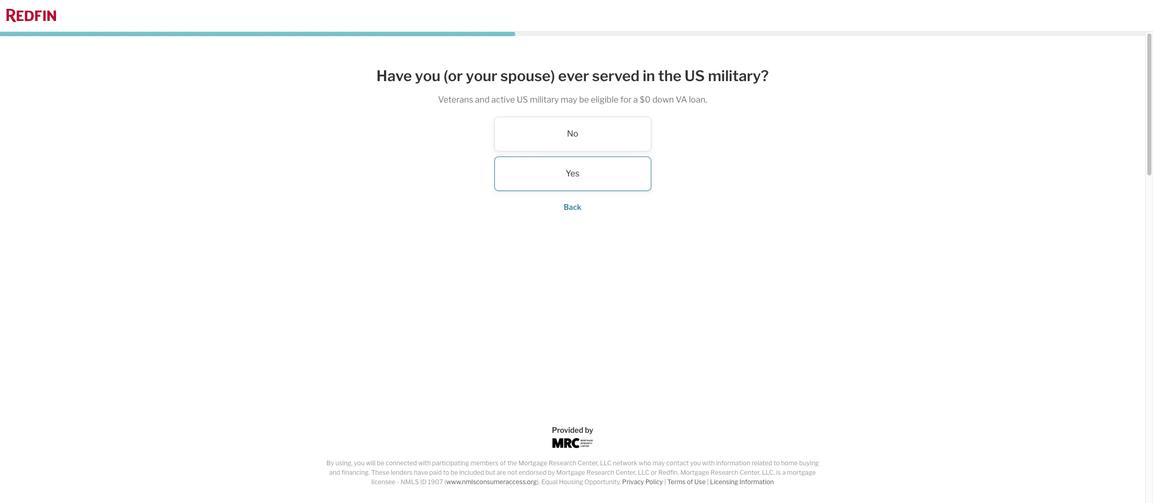 Task type: vqa. For each thing, say whether or not it's contained in the screenshot.
the you
yes



Task type: describe. For each thing, give the bounding box(es) containing it.
in
[[643, 67, 656, 85]]

2 with from the left
[[703, 459, 715, 467]]

llc.
[[763, 469, 775, 476]]

your
[[466, 67, 498, 85]]

terms of use link
[[668, 478, 706, 486]]

licensing information link
[[711, 478, 775, 486]]

mortgage
[[788, 469, 817, 476]]

0 vertical spatial and
[[475, 95, 490, 105]]

2 horizontal spatial research
[[711, 469, 739, 476]]

licensing
[[711, 478, 739, 486]]

1 horizontal spatial center,
[[616, 469, 637, 476]]

related
[[752, 459, 773, 467]]

0 horizontal spatial mortgage
[[519, 459, 548, 467]]

0 vertical spatial a
[[634, 95, 638, 105]]

participating
[[433, 459, 470, 467]]

is
[[777, 469, 781, 476]]

may inside by using, you will be connected with participating members of the mortgage research center, llc network who may contact you with information related to home buying and financing. these lenders have paid to be included but are not endorsed by mortgage research center, llc or redfin. mortgage research center, llc. is a mortgage licensee - nmls id 1907 (
[[653, 459, 665, 467]]

1 horizontal spatial mortgage
[[557, 469, 586, 476]]

information
[[717, 459, 751, 467]]

0 horizontal spatial llc
[[600, 459, 612, 467]]

of for members
[[500, 459, 506, 467]]

buying
[[800, 459, 820, 467]]

0 horizontal spatial may
[[561, 95, 578, 105]]

will
[[366, 459, 376, 467]]

information
[[740, 478, 775, 486]]

0 horizontal spatial center,
[[578, 459, 599, 467]]

veterans and active us military may be eligible for a $0 down va loan.
[[438, 95, 708, 105]]

connected
[[386, 459, 417, 467]]

and inside by using, you will be connected with participating members of the mortgage research center, llc network who may contact you with information related to home buying and financing. these lenders have paid to be included but are not endorsed by mortgage research center, llc or redfin. mortgage research center, llc. is a mortgage licensee - nmls id 1907 (
[[330, 469, 340, 476]]

).
[[537, 478, 540, 486]]

privacy policy link
[[623, 478, 663, 486]]

policy
[[646, 478, 663, 486]]

1 with from the left
[[419, 459, 431, 467]]

1 vertical spatial be
[[377, 459, 385, 467]]

endorsed
[[519, 469, 547, 476]]

1 horizontal spatial by
[[585, 426, 594, 435]]

not
[[508, 469, 518, 476]]

but
[[486, 469, 496, 476]]

provided
[[552, 426, 584, 435]]

id
[[421, 478, 427, 486]]

www.nmlsconsumeraccess.org link
[[447, 478, 537, 486]]

these
[[371, 469, 390, 476]]

by inside by using, you will be connected with participating members of the mortgage research center, llc network who may contact you with information related to home buying and financing. these lenders have paid to be included but are not endorsed by mortgage research center, llc or redfin. mortgage research center, llc. is a mortgage licensee - nmls id 1907 (
[[548, 469, 555, 476]]

0 vertical spatial be
[[580, 95, 589, 105]]

1 horizontal spatial you
[[415, 67, 441, 85]]

1 vertical spatial to
[[443, 469, 450, 476]]

provided by
[[552, 426, 594, 435]]

yes
[[566, 168, 580, 178]]

2 horizontal spatial center,
[[740, 469, 761, 476]]



Task type: locate. For each thing, give the bounding box(es) containing it.
us
[[517, 95, 528, 105]]

www.nmlsconsumeraccess.org ). equal housing opportunity. privacy policy | terms of use | licensing information
[[447, 478, 775, 486]]

of for terms
[[687, 478, 694, 486]]

center, up information
[[740, 469, 761, 476]]

of left use
[[687, 478, 694, 486]]

ever
[[559, 67, 590, 85]]

center, up opportunity.
[[578, 459, 599, 467]]

0 vertical spatial to
[[774, 459, 780, 467]]

1 horizontal spatial a
[[783, 469, 786, 476]]

have you (or your spouse) ever served in the us military? option group
[[364, 117, 782, 191]]

may
[[561, 95, 578, 105], [653, 459, 665, 467]]

served
[[593, 67, 640, 85]]

va loan.
[[676, 95, 708, 105]]

contact
[[667, 459, 689, 467]]

a
[[634, 95, 638, 105], [783, 469, 786, 476]]

1 horizontal spatial the
[[659, 67, 682, 85]]

the right in
[[659, 67, 682, 85]]

2 | from the left
[[708, 478, 709, 486]]

0 vertical spatial may
[[561, 95, 578, 105]]

and
[[475, 95, 490, 105], [330, 469, 340, 476]]

financing.
[[342, 469, 370, 476]]

be down the participating
[[451, 469, 458, 476]]

mortgage
[[519, 459, 548, 467], [557, 469, 586, 476], [681, 469, 710, 476]]

research up opportunity.
[[587, 469, 615, 476]]

mortgage up endorsed
[[519, 459, 548, 467]]

eligible
[[591, 95, 619, 105]]

of inside by using, you will be connected with participating members of the mortgage research center, llc network who may contact you with information related to home buying and financing. these lenders have paid to be included but are not endorsed by mortgage research center, llc or redfin. mortgage research center, llc. is a mortgage licensee - nmls id 1907 (
[[500, 459, 506, 467]]

opportunity.
[[585, 478, 621, 486]]

0 vertical spatial the
[[659, 67, 682, 85]]

center, down the network
[[616, 469, 637, 476]]

0 horizontal spatial |
[[665, 478, 666, 486]]

0 horizontal spatial a
[[634, 95, 638, 105]]

0 vertical spatial of
[[500, 459, 506, 467]]

llc up privacy policy link at right bottom
[[638, 469, 650, 476]]

with up "have"
[[419, 459, 431, 467]]

paid
[[430, 469, 442, 476]]

2 horizontal spatial be
[[580, 95, 589, 105]]

licensee
[[372, 478, 396, 486]]

to up "is"
[[774, 459, 780, 467]]

us military?
[[685, 67, 769, 85]]

2 vertical spatial be
[[451, 469, 458, 476]]

use
[[695, 478, 706, 486]]

you left (or
[[415, 67, 441, 85]]

and left active
[[475, 95, 490, 105]]

and down "by"
[[330, 469, 340, 476]]

1 horizontal spatial be
[[451, 469, 458, 476]]

| right use
[[708, 478, 709, 486]]

$0
[[640, 95, 651, 105]]

1 horizontal spatial |
[[708, 478, 709, 486]]

may down the have you (or your spouse) ever served in the us military?
[[561, 95, 578, 105]]

you right contact
[[691, 459, 701, 467]]

be up these
[[377, 459, 385, 467]]

military
[[530, 95, 559, 105]]

back
[[564, 202, 582, 211]]

2 horizontal spatial you
[[691, 459, 701, 467]]

2 horizontal spatial mortgage
[[681, 469, 710, 476]]

privacy
[[623, 478, 645, 486]]

using,
[[336, 459, 353, 467]]

by up mortgage research center 'image'
[[585, 426, 594, 435]]

0 horizontal spatial research
[[549, 459, 577, 467]]

1 vertical spatial of
[[687, 478, 694, 486]]

to up (
[[443, 469, 450, 476]]

have
[[414, 469, 428, 476]]

have
[[377, 67, 412, 85]]

mortgage research center image
[[553, 438, 593, 448]]

1 horizontal spatial and
[[475, 95, 490, 105]]

0 horizontal spatial with
[[419, 459, 431, 467]]

1 horizontal spatial of
[[687, 478, 694, 486]]

1 vertical spatial and
[[330, 469, 340, 476]]

| down redfin. at the bottom right of page
[[665, 478, 666, 486]]

by using, you will be connected with participating members of the mortgage research center, llc network who may contact you with information related to home buying and financing. these lenders have paid to be included but are not endorsed by mortgage research center, llc or redfin. mortgage research center, llc. is a mortgage licensee - nmls id 1907 (
[[327, 459, 820, 486]]

for
[[621, 95, 632, 105]]

1 horizontal spatial research
[[587, 469, 615, 476]]

or
[[651, 469, 658, 476]]

with
[[419, 459, 431, 467], [703, 459, 715, 467]]

redfin.
[[659, 469, 680, 476]]

to
[[774, 459, 780, 467], [443, 469, 450, 476]]

you up financing. at the bottom
[[354, 459, 365, 467]]

1907
[[428, 478, 443, 486]]

terms
[[668, 478, 686, 486]]

with up use
[[703, 459, 715, 467]]

1 horizontal spatial llc
[[638, 469, 650, 476]]

a right "is"
[[783, 469, 786, 476]]

1 vertical spatial the
[[508, 459, 517, 467]]

0 horizontal spatial the
[[508, 459, 517, 467]]

llc up opportunity.
[[600, 459, 612, 467]]

1 | from the left
[[665, 478, 666, 486]]

the
[[659, 67, 682, 85], [508, 459, 517, 467]]

1 horizontal spatial with
[[703, 459, 715, 467]]

have you (or your spouse) ever served in the us military?
[[377, 67, 769, 85]]

0 horizontal spatial be
[[377, 459, 385, 467]]

1 horizontal spatial may
[[653, 459, 665, 467]]

who
[[639, 459, 652, 467]]

1 horizontal spatial to
[[774, 459, 780, 467]]

equal
[[542, 478, 558, 486]]

(
[[445, 478, 447, 486]]

lenders
[[391, 469, 413, 476]]

housing
[[559, 478, 584, 486]]

the inside by using, you will be connected with participating members of the mortgage research center, llc network who may contact you with information related to home buying and financing. these lenders have paid to be included but are not endorsed by mortgage research center, llc or redfin. mortgage research center, llc. is a mortgage licensee - nmls id 1907 (
[[508, 459, 517, 467]]

be
[[580, 95, 589, 105], [377, 459, 385, 467], [451, 469, 458, 476]]

home
[[782, 459, 798, 467]]

www.nmlsconsumeraccess.org
[[447, 478, 537, 486]]

back button
[[564, 202, 582, 211]]

no
[[567, 129, 579, 139]]

1 vertical spatial by
[[548, 469, 555, 476]]

mortgage up use
[[681, 469, 710, 476]]

down
[[653, 95, 674, 105]]

the up "not"
[[508, 459, 517, 467]]

active
[[492, 95, 515, 105]]

1 vertical spatial a
[[783, 469, 786, 476]]

research up housing
[[549, 459, 577, 467]]

by up equal
[[548, 469, 555, 476]]

0 vertical spatial llc
[[600, 459, 612, 467]]

0 vertical spatial by
[[585, 426, 594, 435]]

network
[[613, 459, 638, 467]]

by
[[327, 459, 334, 467]]

veterans
[[438, 95, 474, 105]]

are
[[497, 469, 507, 476]]

a left $0
[[634, 95, 638, 105]]

(or
[[444, 67, 463, 85]]

nmls
[[401, 478, 419, 486]]

spouse)
[[501, 67, 555, 85]]

0 horizontal spatial to
[[443, 469, 450, 476]]

0 horizontal spatial you
[[354, 459, 365, 467]]

of
[[500, 459, 506, 467], [687, 478, 694, 486]]

may up or
[[653, 459, 665, 467]]

1 vertical spatial llc
[[638, 469, 650, 476]]

included
[[460, 469, 485, 476]]

of up are
[[500, 459, 506, 467]]

mortgage up housing
[[557, 469, 586, 476]]

a inside by using, you will be connected with participating members of the mortgage research center, llc network who may contact you with information related to home buying and financing. these lenders have paid to be included but are not endorsed by mortgage research center, llc or redfin. mortgage research center, llc. is a mortgage licensee - nmls id 1907 (
[[783, 469, 786, 476]]

research up the licensing
[[711, 469, 739, 476]]

be left eligible
[[580, 95, 589, 105]]

0 horizontal spatial and
[[330, 469, 340, 476]]

0 horizontal spatial of
[[500, 459, 506, 467]]

-
[[397, 478, 400, 486]]

members
[[471, 459, 499, 467]]

you
[[415, 67, 441, 85], [354, 459, 365, 467], [691, 459, 701, 467]]

0 horizontal spatial by
[[548, 469, 555, 476]]

1 vertical spatial may
[[653, 459, 665, 467]]

by
[[585, 426, 594, 435], [548, 469, 555, 476]]

|
[[665, 478, 666, 486], [708, 478, 709, 486]]

research
[[549, 459, 577, 467], [587, 469, 615, 476], [711, 469, 739, 476]]

center,
[[578, 459, 599, 467], [616, 469, 637, 476], [740, 469, 761, 476]]

llc
[[600, 459, 612, 467], [638, 469, 650, 476]]



